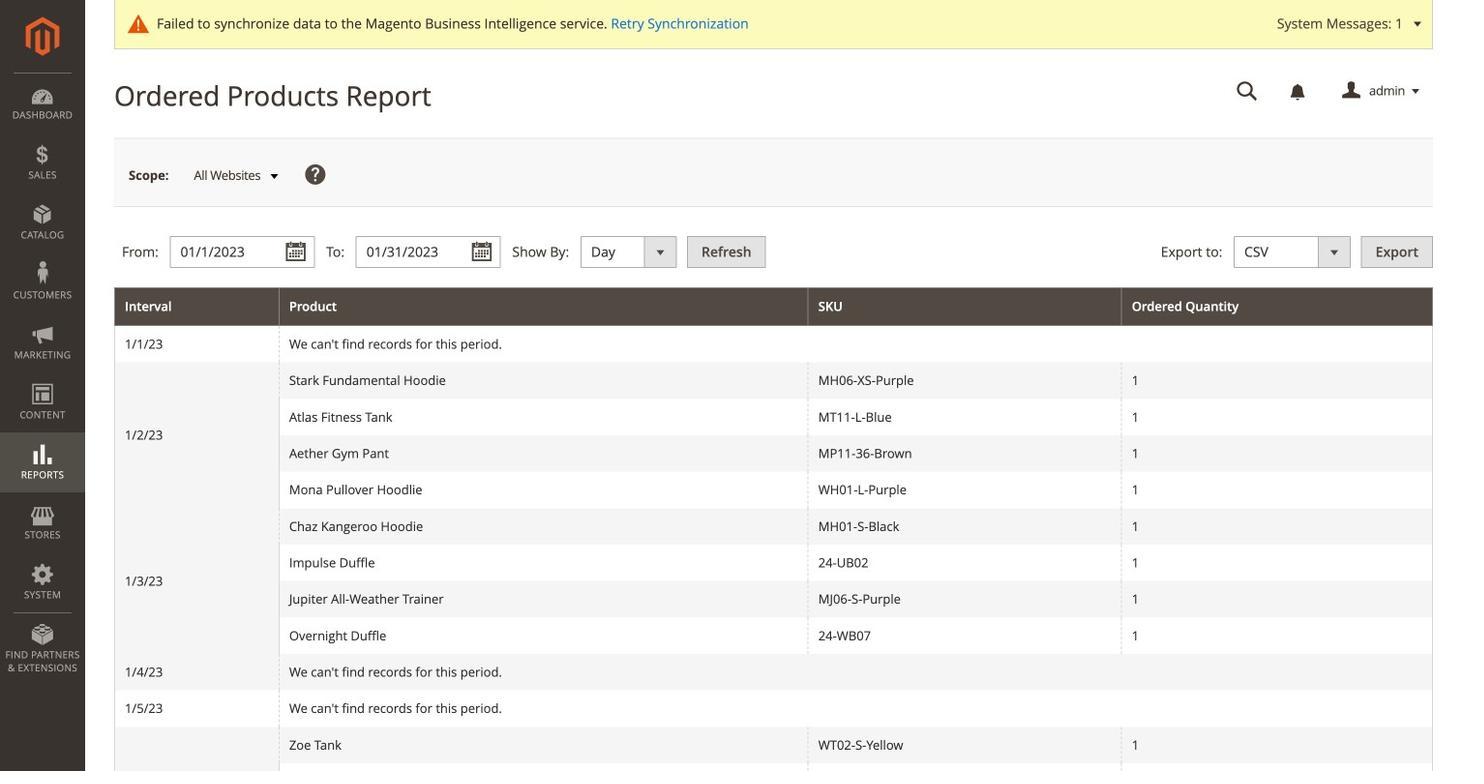 Task type: locate. For each thing, give the bounding box(es) containing it.
None text field
[[1224, 75, 1272, 108], [356, 236, 501, 268], [1224, 75, 1272, 108], [356, 236, 501, 268]]

menu bar
[[0, 73, 85, 685]]

None text field
[[170, 236, 315, 268]]



Task type: vqa. For each thing, say whether or not it's contained in the screenshot.
Magento Admin Panel Icon
yes



Task type: describe. For each thing, give the bounding box(es) containing it.
magento admin panel image
[[26, 16, 60, 56]]



